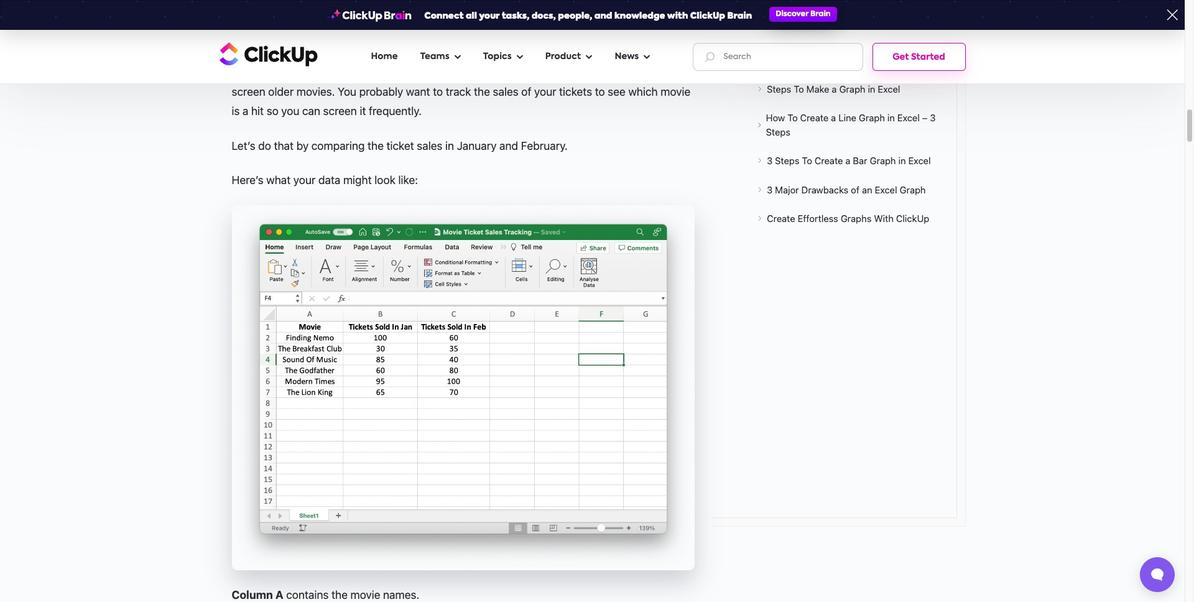 Task type: vqa. For each thing, say whether or not it's contained in the screenshot.
ENTERPRISE link
no



Task type: describe. For each thing, give the bounding box(es) containing it.
excel down –
[[908, 155, 931, 166]]

a left "bar"
[[846, 155, 851, 166]]

drawbacks
[[801, 184, 849, 195]]

2 horizontal spatial movie
[[661, 85, 691, 98]]

1 vertical spatial clickup
[[896, 213, 929, 224]]

0 vertical spatial it
[[510, 31, 516, 44]]

paste
[[630, 31, 658, 44]]

or
[[568, 31, 578, 44]]

0 horizontal spatial screen
[[232, 85, 265, 98]]

create effortless graphs with clickup
[[767, 213, 929, 224]]

and up the news on the top
[[608, 31, 627, 44]]

steps inside 3 steps to create a bar graph in excel link
[[775, 155, 800, 166]]

insert
[[478, 31, 507, 44]]

import
[[277, 31, 309, 44]]

home
[[371, 52, 398, 61]]

town,
[[585, 65, 613, 78]]

0 horizontal spatial you
[[232, 31, 250, 44]]

comparing
[[311, 139, 365, 152]]

news
[[615, 52, 639, 61]]

topics
[[483, 52, 512, 61]]

a inside how to create a line graph in excel – 3 steps
[[831, 112, 836, 123]]

home link
[[360, 40, 409, 73]]

often
[[658, 65, 684, 78]]

in inside for our example, let's say you're an owner of a movie theater in a small town, and you often screen older movies. you probably want to track the sales of your tickets to see which movie is a hit so you can screen it frequently.
[[536, 65, 545, 78]]

3 major drawbacks of an excel graph
[[767, 184, 926, 195]]

hit
[[251, 105, 264, 118]]

which
[[628, 85, 658, 98]]

1 horizontal spatial an
[[862, 184, 872, 195]]

different
[[384, 31, 426, 44]]

look
[[375, 174, 396, 187]]

knowledge
[[614, 12, 665, 21]]

sales inside for our example, let's say you're an owner of a movie theater in a small town, and you often screen older movies. you probably want to track the sales of your tickets to see which movie is a hit so you can screen it frequently.
[[493, 85, 519, 98]]

contents
[[795, 21, 837, 30]]

connect all your tasks, docs, people, and knowledge with clickup brain
[[424, 12, 752, 21]]

so
[[267, 105, 278, 118]]

teams link
[[409, 40, 472, 73]]

excel down get
[[878, 83, 900, 94]]

line
[[839, 112, 856, 123]]

1 vertical spatial data
[[318, 174, 340, 187]]

is
[[232, 105, 240, 118]]

movies.
[[297, 85, 335, 98]]

let's
[[232, 139, 255, 152]]

1 horizontal spatial the
[[368, 139, 384, 152]]

get started button
[[872, 43, 966, 71]]

0 horizontal spatial clickup
[[690, 12, 725, 21]]

a right is
[[243, 105, 248, 118]]

like:
[[398, 174, 418, 187]]

tickets
[[559, 85, 592, 98]]

effortless
[[798, 213, 838, 224]]

contains
[[286, 588, 329, 601]]

product link
[[534, 40, 604, 73]]

&
[[844, 54, 851, 65]]

steps to make a graph in excel
[[767, 83, 900, 94]]

your for connect all your tasks, docs, people, and knowledge with clickup brain
[[479, 12, 500, 21]]

your inside for our example, let's say you're an owner of a movie theater in a small town, and you often screen older movies. you probably want to track the sales of your tickets to see which movie is a hit so you can screen it frequently.
[[534, 85, 556, 98]]

frequently.
[[369, 105, 422, 118]]

software,
[[429, 31, 476, 44]]

1 vertical spatial create
[[815, 155, 843, 166]]

steps inside how to create a line graph in excel – 3 steps
[[766, 126, 791, 137]]

3 for 3 steps to create a bar graph in excel
[[767, 155, 773, 166]]

–
[[922, 112, 928, 123]]

see
[[608, 85, 626, 98]]

bar
[[853, 155, 867, 166]]

graphs for with
[[841, 213, 872, 224]]

0 vertical spatial data
[[333, 31, 355, 44]]

Search text field
[[693, 43, 863, 71]]

say
[[341, 65, 358, 78]]

february.
[[521, 139, 568, 152]]

of down discover
[[783, 21, 793, 30]]

3 steps to create a bar graph in excel link
[[749, 146, 944, 175]]

news link
[[604, 40, 661, 73]]

discover brain link
[[769, 7, 837, 22]]

how
[[766, 112, 785, 123]]

let's
[[318, 65, 338, 78]]

a left the small
[[548, 65, 554, 78]]

track
[[446, 85, 471, 98]]

in left the january
[[445, 139, 454, 152]]

older
[[268, 85, 294, 98]]

and right the january
[[499, 139, 518, 152]]

charts
[[853, 54, 883, 65]]

brain inside 'link'
[[810, 11, 831, 18]]

2 vertical spatial to
[[802, 155, 812, 166]]

can
[[302, 105, 320, 118]]

excel?
[[895, 54, 924, 65]]

0 horizontal spatial the
[[331, 588, 348, 601]]

and up 'copy'
[[594, 12, 612, 21]]

to for steps
[[794, 83, 804, 94]]

do
[[258, 139, 271, 152]]

graph inside how to create a line graph in excel – 3 steps
[[859, 112, 885, 123]]

3 major drawbacks of an excel graph link
[[749, 175, 944, 204]]

excel inside how to create a line graph in excel – 3 steps
[[897, 112, 920, 123]]

3 inside how to create a line graph in excel – 3 steps
[[930, 112, 936, 123]]

from
[[358, 31, 381, 44]]

tasks,
[[502, 12, 529, 21]]

manually,
[[519, 31, 565, 44]]

in inside how to create a line graph in excel – 3 steps
[[887, 112, 895, 123]]

1 vertical spatial sales
[[417, 139, 443, 152]]

small
[[557, 65, 582, 78]]

product
[[545, 52, 581, 61]]

2 vertical spatial create
[[767, 213, 795, 224]]

and inside for our example, let's say you're an owner of a movie theater in a small town, and you often screen older movies. you probably want to track the sales of your tickets to see which movie is a hit so you can screen it frequently.
[[615, 65, 634, 78]]



Task type: locate. For each thing, give the bounding box(es) containing it.
it inside for our example, let's say you're an owner of a movie theater in a small town, and you often screen older movies. you probably want to track the sales of your tickets to see which movie is a hit so you can screen it frequently.
[[360, 105, 366, 118]]

data left might
[[318, 174, 340, 187]]

all
[[466, 12, 477, 21]]

docs,
[[532, 12, 556, 21]]

what are graphs & charts in excel? link
[[749, 45, 944, 74]]

0 vertical spatial sales
[[493, 85, 519, 98]]

theater
[[498, 65, 533, 78]]

you left may on the top of the page
[[232, 31, 250, 44]]

the right contains
[[331, 588, 348, 601]]

get started
[[893, 53, 945, 61]]

clickup right "with"
[[896, 213, 929, 224]]

1 vertical spatial steps
[[766, 126, 791, 137]]

graphs
[[809, 54, 842, 65], [841, 213, 872, 224]]

1 horizontal spatial brain
[[810, 11, 831, 18]]

1 vertical spatial your
[[534, 85, 556, 98]]

get
[[893, 53, 909, 61]]

column
[[232, 588, 273, 601]]

movie down topics on the left of page
[[465, 65, 495, 78]]

your left tickets
[[534, 85, 556, 98]]

create effortless graphs with clickup link
[[749, 204, 944, 233]]

0 vertical spatial screen
[[232, 85, 265, 98]]

what
[[266, 174, 291, 187]]

in left –
[[887, 112, 895, 123]]

data
[[333, 31, 355, 44], [318, 174, 340, 187]]

create inside how to create a line graph in excel – 3 steps
[[800, 112, 829, 123]]

ticket
[[387, 139, 414, 152]]

discover
[[776, 11, 809, 18]]

2 to from the left
[[595, 85, 605, 98]]

steps
[[767, 83, 791, 94], [766, 126, 791, 137], [775, 155, 800, 166]]

connect
[[424, 12, 464, 21]]

2 vertical spatial steps
[[775, 155, 800, 166]]

0 vertical spatial to
[[794, 83, 804, 94]]

it.
[[660, 31, 670, 44]]

0 horizontal spatial sales
[[417, 139, 443, 152]]

0 horizontal spatial you
[[281, 105, 299, 118]]

3 steps to create a bar graph in excel
[[767, 155, 931, 166]]

spreadsheet in excel image
[[232, 205, 694, 570]]

in
[[885, 54, 893, 65], [536, 65, 545, 78], [868, 83, 875, 94], [887, 112, 895, 123], [445, 139, 454, 152], [898, 155, 906, 166]]

graph
[[839, 83, 865, 94], [859, 112, 885, 123], [870, 155, 896, 166], [900, 184, 926, 195]]

your
[[479, 12, 500, 21], [534, 85, 556, 98], [293, 174, 316, 187]]

major
[[775, 184, 799, 195]]

1 vertical spatial you
[[281, 105, 299, 118]]

to
[[794, 83, 804, 94], [788, 112, 798, 123], [802, 155, 812, 166]]

1 vertical spatial 3
[[767, 155, 773, 166]]

0 horizontal spatial to
[[433, 85, 443, 98]]

here's what your data might look like:
[[232, 174, 418, 187]]

list
[[360, 35, 661, 78]]

0 vertical spatial clickup
[[690, 12, 725, 21]]

of down theater
[[521, 85, 531, 98]]

1 vertical spatial graphs
[[841, 213, 872, 224]]

clickup brain logo image
[[330, 8, 412, 22]]

you
[[232, 31, 250, 44], [338, 85, 356, 98]]

3 right –
[[930, 112, 936, 123]]

to right how
[[788, 112, 798, 123]]

names.
[[383, 588, 419, 601]]

an down "bar"
[[862, 184, 872, 195]]

1 horizontal spatial you
[[338, 85, 356, 98]]

0 horizontal spatial brain
[[727, 12, 752, 21]]

1 horizontal spatial to
[[595, 85, 605, 98]]

your for here's what your data might look like:
[[293, 174, 316, 187]]

1 horizontal spatial movie
[[465, 65, 495, 78]]

2 vertical spatial movie
[[350, 588, 380, 601]]

graphs left &
[[809, 54, 842, 65]]

it right insert
[[510, 31, 516, 44]]

1 vertical spatial screen
[[323, 105, 357, 118]]

in left excel? on the right of page
[[885, 54, 893, 65]]

table
[[757, 21, 781, 30]]

1 horizontal spatial screen
[[323, 105, 357, 118]]

the left ticket
[[368, 139, 384, 152]]

movie down often
[[661, 85, 691, 98]]

3 for 3 major drawbacks of an excel graph
[[767, 184, 773, 195]]

make
[[807, 83, 829, 94]]

might
[[343, 174, 372, 187]]

to left see
[[595, 85, 605, 98]]

create down make
[[800, 112, 829, 123]]

you up which
[[637, 65, 655, 78]]

1 vertical spatial you
[[338, 85, 356, 98]]

0 vertical spatial your
[[479, 12, 500, 21]]

3 left 'major'
[[767, 184, 773, 195]]

to for how
[[788, 112, 798, 123]]

are
[[793, 54, 807, 65]]

example,
[[270, 65, 315, 78]]

probably
[[359, 85, 403, 98]]

started
[[911, 53, 945, 61]]

steps down how
[[766, 126, 791, 137]]

0 vertical spatial you
[[637, 65, 655, 78]]

1 horizontal spatial it
[[510, 31, 516, 44]]

steps down what
[[767, 83, 791, 94]]

0 vertical spatial the
[[474, 85, 490, 98]]

how to create a line graph in excel – 3 steps link
[[749, 103, 944, 146]]

1 vertical spatial movie
[[661, 85, 691, 98]]

how to create a line graph in excel – 3 steps
[[766, 112, 936, 137]]

discover brain
[[776, 11, 831, 18]]

0 vertical spatial steps
[[767, 83, 791, 94]]

brain
[[810, 11, 831, 18], [727, 12, 752, 21]]

graphs left "with"
[[841, 213, 872, 224]]

the right "track"
[[474, 85, 490, 98]]

1 to from the left
[[433, 85, 443, 98]]

your right what
[[293, 174, 316, 187]]

0 vertical spatial graphs
[[809, 54, 842, 65]]

january
[[457, 139, 497, 152]]

create down 'major'
[[767, 213, 795, 224]]

a right make
[[832, 83, 837, 94]]

what are graphs & charts in excel?
[[767, 54, 924, 65]]

0 horizontal spatial movie
[[350, 588, 380, 601]]

for
[[232, 65, 248, 78]]

to left make
[[794, 83, 804, 94]]

a left the line
[[831, 112, 836, 123]]

2 vertical spatial the
[[331, 588, 348, 601]]

brain left discover
[[727, 12, 752, 21]]

steps to make a graph in excel link
[[749, 74, 944, 103]]

1 horizontal spatial clickup
[[896, 213, 929, 224]]

the inside for our example, let's say you're an owner of a movie theater in a small town, and you often screen older movies. you probably want to track the sales of your tickets to see which movie is a hit so you can screen it frequently.
[[474, 85, 490, 98]]

sales down theater
[[493, 85, 519, 98]]

list containing home
[[360, 35, 661, 78]]

with
[[874, 213, 894, 224]]

1 vertical spatial the
[[368, 139, 384, 152]]

an down the home
[[395, 65, 407, 78]]

steps inside steps to make a graph in excel link
[[767, 83, 791, 94]]

in down charts
[[868, 83, 875, 94]]

of down "bar"
[[851, 184, 860, 195]]

want
[[406, 85, 430, 98]]

0 horizontal spatial an
[[395, 65, 407, 78]]

you inside for our example, let's say you're an owner of a movie theater in a small town, and you often screen older movies. you probably want to track the sales of your tickets to see which movie is a hit so you can screen it frequently.
[[338, 85, 356, 98]]

our
[[251, 65, 267, 78]]

for our example, let's say you're an owner of a movie theater in a small town, and you often screen older movies. you probably want to track the sales of your tickets to see which movie is a hit so you can screen it frequently.
[[232, 65, 691, 118]]

brain up contents
[[810, 11, 831, 18]]

1 vertical spatial an
[[862, 184, 872, 195]]

table of contents
[[757, 21, 837, 30]]

of down teams at the left of page
[[443, 65, 453, 78]]

excel
[[878, 83, 900, 94], [897, 112, 920, 123], [908, 155, 931, 166], [875, 184, 897, 195]]

in right "bar"
[[898, 155, 906, 166]]

here's
[[232, 174, 264, 187]]

in right theater
[[536, 65, 545, 78]]

sales
[[493, 85, 519, 98], [417, 139, 443, 152]]

you
[[637, 65, 655, 78], [281, 105, 299, 118]]

you right "so"
[[281, 105, 299, 118]]

0 vertical spatial you
[[232, 31, 250, 44]]

to
[[433, 85, 443, 98], [595, 85, 605, 98]]

you down say
[[338, 85, 356, 98]]

screen down for
[[232, 85, 265, 98]]

data right this
[[333, 31, 355, 44]]

1 vertical spatial to
[[788, 112, 798, 123]]

2 horizontal spatial your
[[534, 85, 556, 98]]

the
[[474, 85, 490, 98], [368, 139, 384, 152], [331, 588, 348, 601]]

steps up 'major'
[[775, 155, 800, 166]]

0 horizontal spatial your
[[293, 174, 316, 187]]

an inside for our example, let's say you're an owner of a movie theater in a small town, and you often screen older movies. you probably want to track the sales of your tickets to see which movie is a hit so you can screen it frequently.
[[395, 65, 407, 78]]

sales right ticket
[[417, 139, 443, 152]]

3 down how
[[767, 155, 773, 166]]

create up drawbacks
[[815, 155, 843, 166]]

graphs for &
[[809, 54, 842, 65]]

to inside how to create a line graph in excel – 3 steps
[[788, 112, 798, 123]]

it down probably
[[360, 105, 366, 118]]

1 vertical spatial it
[[360, 105, 366, 118]]

screen right can
[[323, 105, 357, 118]]

your right the all
[[479, 12, 500, 21]]

teams
[[420, 52, 450, 61]]

excel up "with"
[[875, 184, 897, 195]]

and down the news on the top
[[615, 65, 634, 78]]

you're
[[361, 65, 392, 78]]

1 horizontal spatial you
[[637, 65, 655, 78]]

0 vertical spatial 3
[[930, 112, 936, 123]]

2 vertical spatial your
[[293, 174, 316, 187]]

0 horizontal spatial it
[[360, 105, 366, 118]]

3
[[930, 112, 936, 123], [767, 155, 773, 166], [767, 184, 773, 195]]

topics link
[[472, 40, 534, 73]]

1 horizontal spatial your
[[479, 12, 500, 21]]

clickup
[[690, 12, 725, 21], [896, 213, 929, 224]]

and
[[594, 12, 612, 21], [608, 31, 627, 44], [615, 65, 634, 78], [499, 139, 518, 152]]

to right 'want'
[[433, 85, 443, 98]]

2 vertical spatial 3
[[767, 184, 773, 195]]

1 horizontal spatial sales
[[493, 85, 519, 98]]

of
[[783, 21, 793, 30], [443, 65, 453, 78], [521, 85, 531, 98], [851, 184, 860, 195]]

0 vertical spatial an
[[395, 65, 407, 78]]

to up drawbacks
[[802, 155, 812, 166]]

let's do that by comparing the ticket sales in january and february.
[[232, 139, 568, 152]]

excel left –
[[897, 112, 920, 123]]

2 horizontal spatial the
[[474, 85, 490, 98]]

column a contains the movie names.
[[232, 588, 419, 601]]

0 vertical spatial create
[[800, 112, 829, 123]]

by
[[296, 139, 309, 152]]

0 vertical spatial movie
[[465, 65, 495, 78]]

a up "track"
[[456, 65, 462, 78]]

people,
[[558, 12, 592, 21]]

movie left names. at the left bottom of page
[[350, 588, 380, 601]]

this
[[312, 31, 330, 44]]

with
[[667, 12, 688, 21]]

you may import this data from different software, insert it manually, or copy and paste it.
[[232, 31, 670, 44]]

that
[[274, 139, 294, 152]]

clickup right with
[[690, 12, 725, 21]]

it
[[510, 31, 516, 44], [360, 105, 366, 118]]

may
[[253, 31, 274, 44]]



